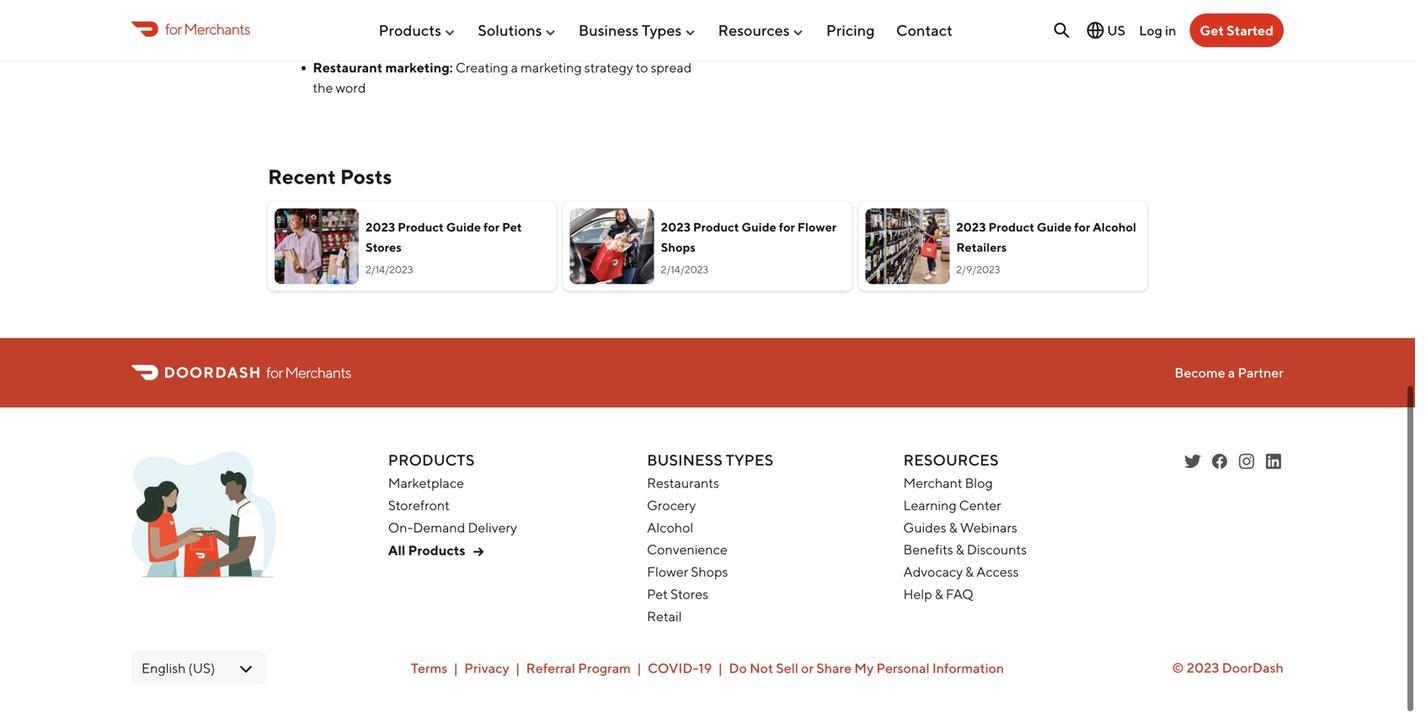 Task type: locate. For each thing, give the bounding box(es) containing it.
products up marketplace link
[[388, 452, 475, 470]]

business up restaurants link
[[647, 452, 723, 470]]

0 vertical spatial flower
[[798, 221, 837, 236]]

0 vertical spatial shops
[[661, 242, 696, 256]]

pricing
[[826, 21, 875, 39]]

for inside the 2023 product guide for flower shops
[[779, 221, 795, 236]]

flower
[[798, 221, 837, 236], [647, 565, 689, 581]]

1 horizontal spatial types
[[726, 452, 774, 470]]

covid-
[[648, 662, 699, 678]]

2 horizontal spatial business
[[647, 452, 723, 470]]

terms link
[[411, 662, 448, 678]]

2023
[[366, 221, 395, 236], [661, 221, 691, 236], [957, 221, 986, 236], [1187, 661, 1220, 677]]

merchants inside "link"
[[184, 20, 250, 38]]

guides & webinars link
[[904, 521, 1018, 537]]

2023 for 2023 product guide for alcohol retailers
[[957, 221, 986, 236]]

learning
[[904, 499, 957, 515]]

business
[[579, 21, 639, 39], [313, 34, 368, 50], [647, 452, 723, 470]]

0 vertical spatial alcohol
[[1093, 221, 1137, 236]]

2023 for 2023 product guide for pet stores
[[366, 221, 395, 236]]

all
[[388, 544, 406, 560]]

restaurants link
[[647, 476, 720, 492]]

storefront
[[388, 499, 450, 515]]

guide for pet
[[446, 221, 481, 236]]

2023 inside 2023 product guide for alcohol retailers
[[957, 221, 986, 236]]

the
[[313, 81, 333, 97]]

1 horizontal spatial a
[[1228, 366, 1236, 382]]

resources for resources
[[718, 21, 790, 39]]

types for business types
[[642, 21, 682, 39]]

product inside 2023 product guide for pet stores
[[398, 221, 444, 236]]

guide inside 2023 product guide for pet stores
[[446, 221, 481, 236]]

1 horizontal spatial resources
[[904, 452, 999, 470]]

0 horizontal spatial product
[[398, 221, 444, 236]]

stores inside 2023 product guide for pet stores
[[366, 242, 402, 256]]

2023 right ©
[[1187, 661, 1220, 677]]

0 vertical spatial a
[[511, 61, 518, 77]]

0 vertical spatial resources
[[718, 21, 790, 39]]

or
[[801, 662, 814, 678]]

0 horizontal spatial flower
[[647, 565, 689, 581]]

0 horizontal spatial resources
[[718, 21, 790, 39]]

1 vertical spatial flower
[[647, 565, 689, 581]]

2 guide from the left
[[742, 221, 777, 236]]

woman behind counter of a pet store with doordash bags on counter image
[[275, 210, 359, 286]]

2023 up retailers
[[957, 221, 986, 236]]

0 horizontal spatial pet
[[502, 221, 522, 236]]

information
[[933, 662, 1005, 678]]

0 horizontal spatial guide
[[446, 221, 481, 236]]

personal
[[877, 662, 930, 678]]

0 vertical spatial merchants
[[184, 20, 250, 38]]

business types
[[579, 21, 682, 39]]

1 vertical spatial merchants
[[285, 365, 351, 383]]

pet stores link
[[647, 588, 709, 604]]

business up restaurant
[[313, 34, 368, 50]]

restaurant
[[313, 61, 383, 77]]

shops right woman exiting car with doordash bag of flowers image
[[661, 242, 696, 256]]

products
[[379, 21, 441, 39], [388, 452, 475, 470], [408, 544, 466, 560]]

guides
[[904, 521, 947, 537]]

0 horizontal spatial stores
[[366, 242, 402, 256]]

terms
[[411, 662, 448, 678]]

2 horizontal spatial guide
[[1037, 221, 1072, 236]]

marketing:
[[385, 61, 453, 77]]

log in
[[1139, 22, 1177, 38]]

2 2/14/2023 from the left
[[661, 265, 709, 277]]

& down benefits & discounts link
[[966, 565, 974, 581]]

product for retailers
[[989, 221, 1035, 236]]

2023 product guide for alcohol retailers
[[957, 221, 1137, 256]]

resources inside resources merchant blog learning center guides & webinars benefits & discounts advocacy & access help & faq
[[904, 452, 999, 470]]

instagram link
[[1237, 453, 1257, 473]]

help & faq link
[[904, 588, 974, 604]]

for inside 2023 product guide for alcohol retailers
[[1075, 221, 1091, 236]]

1 vertical spatial types
[[726, 452, 774, 470]]

guide inside 2023 product guide for alcohol retailers
[[1037, 221, 1072, 236]]

2/14/2023 down the 2023 product guide for flower shops
[[661, 265, 709, 277]]

0 horizontal spatial 2/14/2023
[[366, 265, 413, 277]]

1 horizontal spatial guide
[[742, 221, 777, 236]]

3 guide from the left
[[1037, 221, 1072, 236]]

flower shops link
[[647, 565, 728, 581]]

flower inside the 2023 product guide for flower shops
[[798, 221, 837, 236]]

recent
[[268, 166, 336, 190]]

advocacy
[[904, 565, 963, 581]]

all products
[[388, 544, 466, 560]]

a left partner
[[1228, 366, 1236, 382]]

a inside creating a marketing strategy to spread the word
[[511, 61, 518, 77]]

2 horizontal spatial product
[[989, 221, 1035, 236]]

access
[[977, 565, 1019, 581]]

1 vertical spatial stores
[[671, 588, 709, 604]]

0 horizontal spatial for merchants
[[165, 20, 250, 38]]

products up the marketing:
[[379, 21, 441, 39]]

3 product from the left
[[989, 221, 1035, 236]]

1 horizontal spatial 2/14/2023
[[661, 265, 709, 277]]

0 vertical spatial types
[[642, 21, 682, 39]]

program
[[578, 662, 631, 678]]

share
[[817, 662, 852, 678]]

1 horizontal spatial business
[[579, 21, 639, 39]]

products link
[[379, 14, 457, 46]]

1 horizontal spatial for merchants
[[266, 365, 351, 383]]

globe line image
[[1086, 20, 1106, 40]]

0 horizontal spatial merchants
[[184, 20, 250, 38]]

resources
[[718, 21, 790, 39], [904, 452, 999, 470]]

2023 down posts
[[366, 221, 395, 236]]

types inside business types restaurants grocery alcohol convenience flower shops pet stores retail
[[726, 452, 774, 470]]

2/14/2023
[[366, 265, 413, 277], [661, 265, 709, 277]]

covid-19 link
[[648, 662, 712, 678]]

referral
[[526, 662, 575, 678]]

on-demand delivery link
[[388, 521, 517, 537]]

a
[[511, 61, 518, 77], [1228, 366, 1236, 382]]

business inside business types restaurants grocery alcohol convenience flower shops pet stores retail
[[647, 452, 723, 470]]

get
[[1200, 22, 1224, 38]]

for
[[165, 20, 182, 38], [484, 221, 500, 236], [779, 221, 795, 236], [1075, 221, 1091, 236], [266, 365, 283, 383]]

benefits
[[904, 543, 954, 559]]

started
[[1227, 22, 1274, 38]]

referral program
[[526, 662, 631, 678]]

alcohol inside 2023 product guide for alcohol retailers
[[1093, 221, 1137, 236]]

do not sell or share my personal information
[[729, 662, 1005, 678]]

discounts
[[967, 543, 1027, 559]]

types
[[642, 21, 682, 39], [726, 452, 774, 470]]

1 guide from the left
[[446, 221, 481, 236]]

delivery
[[468, 521, 517, 537]]

stores right woman behind counter of a pet store with doordash bags on counter image
[[366, 242, 402, 256]]

1 vertical spatial alcohol
[[647, 521, 694, 537]]

1 horizontal spatial stores
[[671, 588, 709, 604]]

guide for alcohol
[[1037, 221, 1072, 236]]

facebook link
[[1210, 453, 1230, 473]]

1 horizontal spatial flower
[[798, 221, 837, 236]]

for inside 2023 product guide for pet stores
[[484, 221, 500, 236]]

1 vertical spatial a
[[1228, 366, 1236, 382]]

1 horizontal spatial alcohol
[[1093, 221, 1137, 236]]

business for business strategy: expanding into new revenue streams
[[313, 34, 368, 50]]

2023 inside the 2023 product guide for flower shops
[[661, 221, 691, 236]]

types for business types restaurants grocery alcohol convenience flower shops pet stores retail
[[726, 452, 774, 470]]

1 horizontal spatial merchants
[[285, 365, 351, 383]]

1 vertical spatial shops
[[691, 565, 728, 581]]

learning center link
[[904, 499, 1002, 515]]

2 vertical spatial products
[[408, 544, 466, 560]]

products inside products link
[[379, 21, 441, 39]]

strategy
[[585, 61, 633, 77]]

0 horizontal spatial business
[[313, 34, 368, 50]]

advocacy & access link
[[904, 565, 1019, 581]]

© 2023 doordash
[[1172, 661, 1284, 677]]

log
[[1139, 22, 1163, 38]]

2023 inside 2023 product guide for pet stores
[[366, 221, 395, 236]]

2023 for 2023 product guide for flower shops
[[661, 221, 691, 236]]

business up strategy
[[579, 21, 639, 39]]

shops inside business types restaurants grocery alcohol convenience flower shops pet stores retail
[[691, 565, 728, 581]]

product inside the 2023 product guide for flower shops
[[693, 221, 739, 236]]

merchants
[[184, 20, 250, 38], [285, 365, 351, 383]]

faq
[[946, 588, 974, 604]]

1 vertical spatial resources
[[904, 452, 999, 470]]

1 2/14/2023 from the left
[[366, 265, 413, 277]]

& down guides & webinars link on the right
[[956, 543, 965, 559]]

products down demand
[[408, 544, 466, 560]]

new
[[522, 34, 547, 50]]

1 horizontal spatial pet
[[647, 588, 668, 604]]

product inside 2023 product guide for alcohol retailers
[[989, 221, 1035, 236]]

on-
[[388, 521, 413, 537]]

2023 right woman exiting car with doordash bag of flowers image
[[661, 221, 691, 236]]

product for shops
[[693, 221, 739, 236]]

19
[[699, 662, 712, 678]]

2/14/2023 for stores
[[366, 265, 413, 277]]

0 horizontal spatial a
[[511, 61, 518, 77]]

0 horizontal spatial alcohol
[[647, 521, 694, 537]]

become a partner
[[1175, 366, 1284, 382]]

alcohol for product
[[1093, 221, 1137, 236]]

0 vertical spatial stores
[[366, 242, 402, 256]]

shops down convenience link
[[691, 565, 728, 581]]

get started button
[[1190, 13, 1284, 47]]

for for 2023 product guide for flower shops
[[779, 221, 795, 236]]

1 horizontal spatial product
[[693, 221, 739, 236]]

not
[[750, 662, 774, 678]]

pet inside business types restaurants grocery alcohol convenience flower shops pet stores retail
[[647, 588, 668, 604]]

2 product from the left
[[693, 221, 739, 236]]

1 vertical spatial products
[[388, 452, 475, 470]]

types inside the business types link
[[642, 21, 682, 39]]

0 horizontal spatial types
[[642, 21, 682, 39]]

0 vertical spatial products
[[379, 21, 441, 39]]

strategy:
[[371, 34, 426, 50]]

shops inside the 2023 product guide for flower shops
[[661, 242, 696, 256]]

marketplace link
[[388, 476, 464, 492]]

creating
[[456, 61, 509, 77]]

& down learning center link
[[949, 521, 958, 537]]

guide inside the 2023 product guide for flower shops
[[742, 221, 777, 236]]

1 product from the left
[[398, 221, 444, 236]]

stores down flower shops link
[[671, 588, 709, 604]]

1 vertical spatial pet
[[647, 588, 668, 604]]

alcohol inside business types restaurants grocery alcohol convenience flower shops pet stores retail
[[647, 521, 694, 537]]

a down into
[[511, 61, 518, 77]]

2/14/2023 down 2023 product guide for pet stores
[[366, 265, 413, 277]]

0 vertical spatial pet
[[502, 221, 522, 236]]

& left faq in the right of the page
[[935, 588, 944, 604]]

0 vertical spatial for merchants
[[165, 20, 250, 38]]



Task type: vqa. For each thing, say whether or not it's contained in the screenshot.
checklist:
no



Task type: describe. For each thing, give the bounding box(es) containing it.
a for creating
[[511, 61, 518, 77]]

stores inside business types restaurants grocery alcohol convenience flower shops pet stores retail
[[671, 588, 709, 604]]

flower inside business types restaurants grocery alcohol convenience flower shops pet stores retail
[[647, 565, 689, 581]]

business for business types
[[579, 21, 639, 39]]

retail
[[647, 610, 682, 626]]

alcohol link
[[647, 521, 694, 537]]

facebook image
[[1210, 453, 1230, 473]]

solutions link
[[478, 14, 557, 46]]

become a partner link
[[1175, 366, 1284, 382]]

revenue
[[550, 34, 599, 50]]

partner
[[1238, 366, 1284, 382]]

dasher in alcohol aisle with basket image
[[866, 210, 950, 286]]

covid-19
[[648, 662, 712, 678]]

linkedin link
[[1264, 453, 1284, 473]]

resources for resources merchant blog learning center guides & webinars benefits & discounts advocacy & access help & faq
[[904, 452, 999, 470]]

guide for flower
[[742, 221, 777, 236]]

pricing link
[[826, 14, 875, 46]]

become
[[1175, 366, 1226, 382]]

retail link
[[647, 610, 682, 626]]

a for become
[[1228, 366, 1236, 382]]

retailers
[[957, 242, 1007, 256]]

twitter image
[[1183, 453, 1203, 473]]

for merchants inside "link"
[[165, 20, 250, 38]]

2023 product guide for flower shops
[[661, 221, 837, 256]]

restaurants
[[647, 476, 720, 492]]

do
[[729, 662, 747, 678]]

merchant blog link
[[904, 476, 993, 492]]

for merchants link
[[131, 18, 250, 40]]

1 vertical spatial for merchants
[[266, 365, 351, 383]]

benefits & discounts link
[[904, 543, 1027, 559]]

to
[[636, 61, 648, 77]]

posts
[[340, 166, 392, 190]]

convenience link
[[647, 543, 728, 559]]

instagram image
[[1237, 453, 1257, 473]]

into
[[496, 34, 519, 50]]

2/9/2023
[[957, 265, 1001, 277]]

resources merchant blog learning center guides & webinars benefits & discounts advocacy & access help & faq
[[904, 452, 1027, 604]]

for inside "link"
[[165, 20, 182, 38]]

contact link
[[896, 14, 953, 46]]

privacy link
[[464, 662, 509, 678]]

for for 2023 product guide for alcohol retailers
[[1075, 221, 1091, 236]]

referral program link
[[526, 662, 631, 678]]

privacy
[[464, 662, 509, 678]]

restaurant marketing:
[[313, 61, 453, 77]]

resources link
[[718, 14, 805, 46]]

in
[[1165, 22, 1177, 38]]

doordash
[[1222, 661, 1284, 677]]

contact
[[896, 21, 953, 39]]

convenience
[[647, 543, 728, 559]]

for for 2023 product guide for pet stores
[[484, 221, 500, 236]]

recent posts
[[268, 166, 392, 190]]

get started
[[1200, 22, 1274, 38]]

arrow right image
[[468, 544, 488, 564]]

word
[[336, 81, 366, 97]]

pet inside 2023 product guide for pet stores
[[502, 221, 522, 236]]

woman exiting car with doordash bag of flowers image
[[570, 210, 654, 286]]

grocery link
[[647, 499, 696, 515]]

2/14/2023 for shops
[[661, 265, 709, 277]]

blog
[[965, 476, 993, 492]]

marketing
[[521, 61, 582, 77]]

grocery
[[647, 499, 696, 515]]

solutions
[[478, 21, 542, 39]]

expanding
[[429, 34, 493, 50]]

doordash link
[[1222, 661, 1284, 677]]

business for business types restaurants grocery alcohol convenience flower shops pet stores retail
[[647, 452, 723, 470]]

log in link
[[1139, 22, 1177, 38]]

business types link
[[579, 14, 697, 46]]

2023 product guide for pet stores
[[366, 221, 522, 256]]

twitter link
[[1183, 453, 1203, 473]]

product for stores
[[398, 221, 444, 236]]

streams
[[601, 34, 649, 50]]

creating a marketing strategy to spread the word
[[313, 61, 692, 97]]

center
[[959, 499, 1002, 515]]

business types restaurants grocery alcohol convenience flower shops pet stores retail
[[647, 452, 774, 626]]

sell
[[776, 662, 799, 678]]

us
[[1108, 22, 1126, 38]]

linkedin image
[[1264, 453, 1284, 473]]

merchant
[[904, 476, 963, 492]]

marketplace storefront on-demand delivery
[[388, 476, 517, 537]]

doordash for merchants image
[[131, 453, 276, 588]]

alcohol for types
[[647, 521, 694, 537]]

©
[[1172, 661, 1184, 677]]

help
[[904, 588, 933, 604]]



